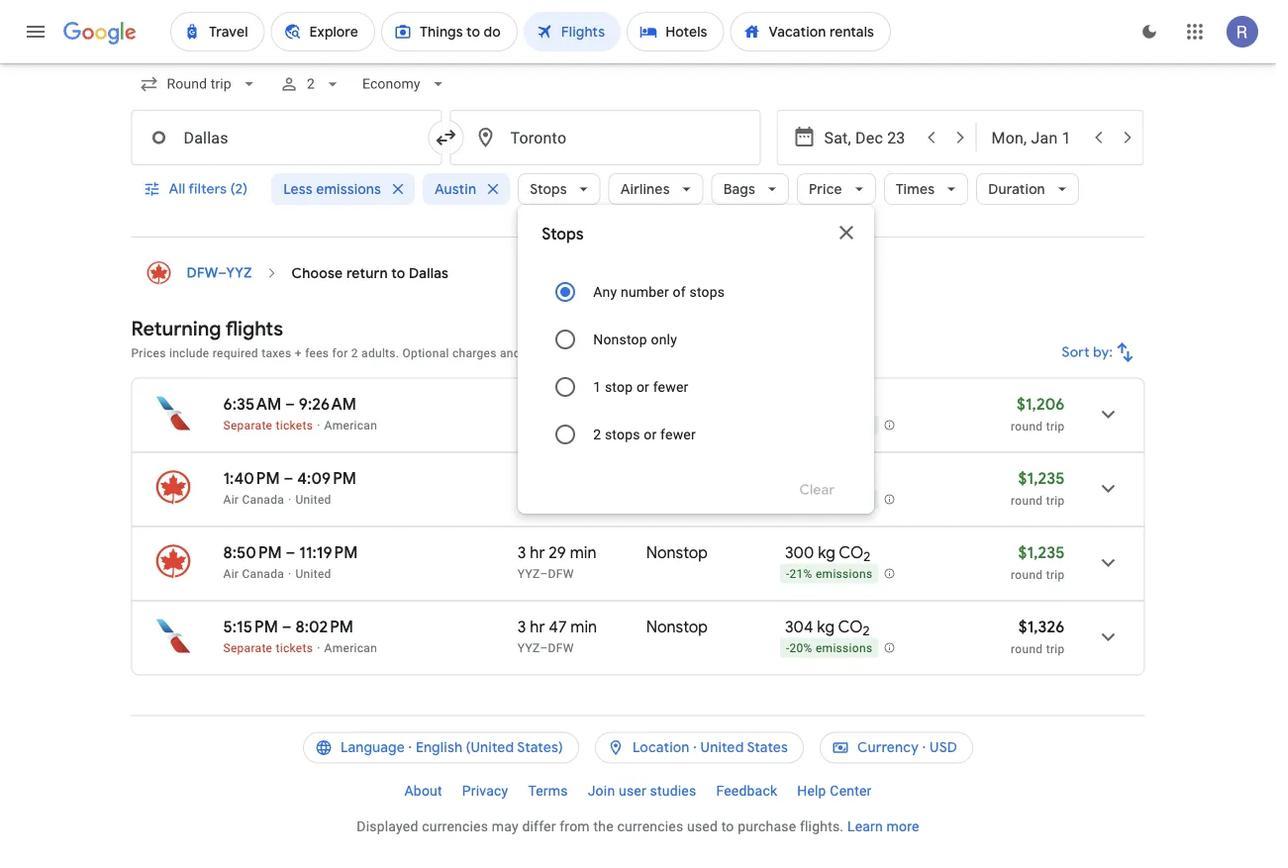 Task type: describe. For each thing, give the bounding box(es) containing it.
currency
[[858, 740, 919, 758]]

join
[[588, 784, 615, 800]]

air canada for 8:50 pm
[[223, 568, 284, 581]]

fewer for 2 stops or fewer
[[661, 427, 696, 443]]

3 for 3 hr 51 min
[[518, 395, 526, 415]]

trip for 3 hr 51 min
[[1047, 420, 1065, 434]]

apply.
[[602, 347, 634, 361]]

or for stops
[[644, 427, 657, 443]]

1 currencies from the left
[[422, 820, 488, 836]]

learn
[[848, 820, 883, 836]]

states)
[[517, 740, 563, 758]]

user
[[619, 784, 647, 800]]

flights
[[226, 316, 283, 342]]

emissions for 3 hr 29 min
[[816, 568, 873, 582]]

3 hr 29 min yyz
[[518, 469, 597, 507]]

$1,235 round trip for $1,235 text field
[[1011, 469, 1065, 508]]

united for 4:09 pm
[[296, 493, 331, 507]]

2 trip from the top
[[1047, 494, 1065, 508]]

close dialog image
[[835, 221, 859, 245]]

join user studies link
[[578, 776, 707, 808]]

dfw – yyz
[[187, 265, 252, 283]]

304
[[785, 618, 814, 638]]

kg for $1,326
[[817, 618, 835, 638]]

american for 8:02 pm
[[324, 642, 377, 656]]

Departure text field
[[825, 111, 916, 165]]

leaves toronto pearson international airport at 6:35 am on monday, january 1 and arrives at dallas/fort worth international airport at 9:26 am on monday, january 1. element
[[223, 395, 357, 415]]

usd
[[930, 740, 958, 758]]

join user studies
[[588, 784, 697, 800]]

feedback link
[[707, 776, 788, 808]]

co for $1,235
[[839, 543, 864, 564]]

yyz for 1:40 pm – 4:09 pm
[[518, 493, 540, 507]]

0 vertical spatial co
[[839, 469, 864, 489]]

8:50 pm
[[223, 543, 282, 564]]

or for stop
[[637, 379, 650, 396]]

adults.
[[362, 347, 399, 361]]

help center link
[[788, 776, 882, 808]]

2 currencies from the left
[[617, 820, 684, 836]]

nonstop inside stops option group
[[593, 332, 648, 348]]

center
[[830, 784, 872, 800]]

hr for 3 hr 47 min
[[530, 618, 545, 638]]

Arrival time: 8:02 PM. text field
[[296, 618, 354, 638]]

choose
[[292, 265, 343, 283]]

separate for 5:15 pm
[[223, 642, 273, 656]]

5:15 pm – 8:02 pm
[[223, 618, 354, 638]]

leaves toronto pearson international airport at 5:15 pm on monday, january 1 and arrives at dallas/fort worth international airport at 8:02 pm on monday, january 1. element
[[223, 618, 354, 638]]

sort by:
[[1062, 344, 1114, 362]]

studies
[[650, 784, 697, 800]]

2 inside 304 kg co 2
[[863, 624, 870, 640]]

total duration 3 hr 29 min. element
[[518, 543, 647, 567]]

for
[[332, 347, 348, 361]]

1 stop or fewer
[[593, 379, 689, 396]]

(2)
[[230, 181, 248, 199]]

united for 11:19 pm
[[296, 568, 331, 581]]

more
[[887, 820, 920, 836]]

11:19 pm
[[299, 543, 358, 564]]

2 300 from the top
[[785, 543, 815, 564]]

privacy
[[462, 784, 508, 800]]

trip for 3 hr 29 min
[[1047, 568, 1065, 582]]

from
[[560, 820, 590, 836]]

1
[[593, 379, 601, 396]]

by:
[[1094, 344, 1114, 362]]

include
[[169, 347, 209, 361]]

Return text field
[[992, 111, 1083, 165]]

9:26 am
[[299, 395, 357, 415]]

8:50 pm – 11:19 pm
[[223, 543, 358, 564]]

Arrival time: 4:09 PM. text field
[[297, 469, 357, 489]]

fewer for 1 stop or fewer
[[653, 379, 689, 396]]

terms link
[[518, 776, 578, 808]]

language
[[341, 740, 405, 758]]

1326 US dollars text field
[[1019, 618, 1065, 638]]

help
[[797, 784, 827, 800]]

the
[[594, 820, 614, 836]]

returning flights main content
[[131, 254, 1145, 692]]

leaves toronto pearson international airport at 1:40 pm on monday, january 1 and arrives at dallas/fort worth international airport at 4:09 pm on monday, january 1. element
[[223, 469, 357, 489]]

2 -21% emissions from the top
[[786, 568, 873, 582]]

1235 US dollars text field
[[1019, 543, 1065, 564]]

may inside returning flights main content
[[575, 347, 598, 361]]

- for 3 hr 51 min
[[786, 420, 790, 434]]

stops inside "popup button"
[[530, 181, 567, 199]]

flight details. leaves toronto pearson international airport at 6:35 am on monday, january 1 and arrives at dallas/fort worth international airport at 9:26 am on monday, january 1. image
[[1085, 391, 1133, 439]]

tickets for 8:02 pm
[[276, 642, 313, 656]]

total duration 3 hr 47 min. element
[[518, 618, 647, 641]]

nonstop flight. element for 3 hr 29 min
[[647, 543, 708, 567]]

3 hr 29 min yyz – dfw
[[518, 543, 597, 581]]

304 kg co 2
[[785, 618, 870, 640]]

returning flights
[[131, 316, 283, 342]]

displayed currencies may differ from the currencies used to purchase flights. learn more
[[357, 820, 920, 836]]

yyz for 8:50 pm – 11:19 pm
[[518, 568, 540, 581]]

flights.
[[800, 820, 844, 836]]

Arrival time: 11:19 PM. text field
[[299, 543, 358, 564]]

purchase
[[738, 820, 797, 836]]

taxes
[[262, 347, 292, 361]]

hr for 3 hr 29 min
[[530, 543, 545, 564]]

– for yyz
[[218, 265, 226, 283]]

1 300 from the top
[[785, 469, 815, 489]]

privacy link
[[452, 776, 518, 808]]

+
[[295, 347, 302, 361]]

terms
[[528, 784, 568, 800]]

29 for 8:50 pm – 11:19 pm
[[549, 543, 566, 564]]

1 vertical spatial may
[[492, 820, 519, 836]]

choose return to dallas
[[292, 265, 449, 283]]

2 inside popup button
[[307, 76, 315, 93]]

canada for 1:40 pm
[[242, 493, 284, 507]]

times button
[[884, 166, 969, 213]]

1:40 pm
[[223, 469, 280, 489]]

sort by: button
[[1055, 329, 1145, 377]]

bag
[[524, 347, 545, 361]]

nonstop flight. element for 3 hr 51 min
[[647, 395, 708, 418]]

states
[[747, 740, 788, 758]]

change appearance image
[[1126, 8, 1174, 55]]

6:35 am – 9:26 am
[[223, 395, 357, 415]]

english
[[416, 740, 463, 758]]

nonstop for 3 hr 29 min
[[647, 543, 708, 564]]

price button
[[797, 166, 876, 213]]

dallas
[[409, 265, 449, 283]]

– inside the 3 hr 47 min yyz – dfw
[[540, 642, 548, 656]]

bags
[[724, 181, 756, 199]]

1206 US dollars text field
[[1017, 395, 1065, 415]]

$1,235 round trip for 1235 us dollars text field
[[1011, 543, 1065, 582]]

1 vertical spatial stops
[[542, 225, 584, 245]]

-20% emissions for $1,206
[[786, 420, 873, 434]]

only
[[651, 332, 677, 348]]

round for 3 hr 29 min
[[1011, 568, 1043, 582]]

nonstop flight. element for 3 hr 47 min
[[647, 618, 708, 641]]

main menu image
[[24, 20, 48, 44]]

3 inside 3 hr 29 min yyz
[[518, 469, 526, 489]]

emissions for 3 hr 47 min
[[816, 642, 873, 656]]

canada for 8:50 pm
[[242, 568, 284, 581]]

2 inside stops option group
[[593, 427, 601, 443]]

prices
[[131, 347, 166, 361]]

feedback
[[716, 784, 778, 800]]

differ
[[522, 820, 556, 836]]

1 21% from the top
[[790, 494, 813, 508]]

- for 3 hr 29 min
[[786, 568, 790, 582]]

6:35 am
[[223, 395, 281, 415]]

min for 3 hr 47 min
[[571, 618, 597, 638]]

number
[[621, 284, 669, 301]]

-20% emissions for $1,326
[[786, 642, 873, 656]]

price
[[809, 181, 843, 199]]

Departure time: 5:15 PM. text field
[[223, 618, 278, 638]]

29 for 1:40 pm – 4:09 pm
[[549, 469, 566, 489]]

2 vertical spatial united
[[701, 740, 744, 758]]

$1,206
[[1017, 395, 1065, 415]]

times
[[896, 181, 935, 199]]

4:09 pm
[[297, 469, 357, 489]]

nonstop for 3 hr 47 min
[[647, 618, 708, 638]]

assistance
[[699, 347, 759, 361]]

separate tickets for 6:35 am
[[223, 419, 313, 433]]

0 horizontal spatial stops
[[605, 427, 640, 443]]

air canada for 1:40 pm
[[223, 493, 284, 507]]

air for 8:50 pm
[[223, 568, 239, 581]]



Task type: locate. For each thing, give the bounding box(es) containing it.
2 canada from the top
[[242, 568, 284, 581]]

3 trip from the top
[[1047, 568, 1065, 582]]

yyz up flights
[[226, 265, 252, 283]]

$1,235 left flight details. leaves toronto pearson international airport at 8:50 pm on monday, january 1 and arrives at dallas/fort worth international airport at 11:19 pm on monday, january 1. image
[[1019, 543, 1065, 564]]

stops option group
[[542, 269, 851, 459]]

co down -20% emissions popup button
[[839, 469, 864, 489]]

4 hr from the top
[[530, 618, 545, 638]]

Departure time: 6:35 AM. text field
[[223, 395, 281, 415]]

kg inside 304 kg co 2
[[817, 618, 835, 638]]

return
[[347, 265, 388, 283]]

3 for 3 hr 29 min
[[518, 543, 526, 564]]

1 vertical spatial air
[[223, 568, 239, 581]]

1 vertical spatial $1,235 round trip
[[1011, 543, 1065, 582]]

separate tickets down 5:15 pm
[[223, 642, 313, 656]]

2 vertical spatial nonstop flight. element
[[647, 618, 708, 641]]

yyz down total duration 3 hr 47 min. element
[[518, 642, 540, 656]]

0 vertical spatial stops
[[690, 284, 725, 301]]

1 round from the top
[[1011, 420, 1043, 434]]

yyz for 5:15 pm – 8:02 pm
[[518, 642, 540, 656]]

swap origin and destination. image
[[434, 126, 458, 150]]

kg up 304 kg co 2
[[818, 543, 836, 564]]

none search field containing stops
[[131, 61, 1145, 515]]

1 - from the top
[[786, 420, 790, 434]]

0 vertical spatial 20%
[[790, 420, 813, 434]]

1 horizontal spatial currencies
[[617, 820, 684, 836]]

fewer down passenger
[[653, 379, 689, 396]]

round down the $1,206
[[1011, 420, 1043, 434]]

all filters (2) button
[[131, 166, 264, 213]]

separate tickets down departure time: 6:35 am. text box
[[223, 419, 313, 433]]

less
[[283, 181, 313, 199]]

1 vertical spatial canada
[[242, 568, 284, 581]]

co
[[839, 469, 864, 489], [839, 543, 864, 564], [838, 618, 863, 638]]

fewer down 1 stop or fewer
[[661, 427, 696, 443]]

stops down stops "popup button"
[[542, 225, 584, 245]]

3 hr 51 min yyz dfw
[[518, 395, 594, 433]]

1 29 from the top
[[549, 469, 566, 489]]

21% up 304
[[790, 568, 813, 582]]

4 round from the top
[[1011, 643, 1043, 657]]

– inside 3 hr 29 min yyz – dfw
[[540, 568, 548, 581]]

Departure time: 8:50 PM. text field
[[223, 543, 282, 564]]

to inside returning flights main content
[[392, 265, 406, 283]]

tickets down leaves toronto pearson international airport at 5:15 pm on monday, january 1 and arrives at dallas/fort worth international airport at 8:02 pm on monday, january 1. element
[[276, 642, 313, 656]]

0 vertical spatial 300 kg co 2
[[785, 469, 871, 492]]

1 vertical spatial co
[[839, 543, 864, 564]]

1 air from the top
[[223, 493, 239, 507]]

round inside $1,326 round trip
[[1011, 643, 1043, 657]]

- for 3 hr 47 min
[[786, 642, 790, 656]]

1 $1,235 round trip from the top
[[1011, 469, 1065, 508]]

2 29 from the top
[[549, 543, 566, 564]]

1 separate from the top
[[223, 419, 273, 433]]

fees right +
[[305, 347, 329, 361]]

0 vertical spatial to
[[392, 265, 406, 283]]

round inside $1,206 round trip
[[1011, 420, 1043, 434]]

3 inside 3 hr 51 min yyz dfw
[[518, 395, 526, 415]]

0 vertical spatial canada
[[242, 493, 284, 507]]

– for 8:02 pm
[[282, 618, 292, 638]]

– down total duration 3 hr 47 min. element
[[540, 642, 548, 656]]

duration
[[989, 181, 1046, 199]]

prices include required taxes + fees for 2 adults. optional charges and bag fees may apply. passenger assistance
[[131, 347, 759, 361]]

3 3 from the top
[[518, 543, 526, 564]]

returning
[[131, 316, 221, 342]]

less emissions
[[283, 181, 381, 199]]

location
[[633, 740, 690, 758]]

2 air from the top
[[223, 568, 239, 581]]

20% inside popup button
[[790, 420, 813, 434]]

dfw up the "returning flights" at the top of the page
[[187, 265, 218, 283]]

dfw down 47
[[548, 642, 574, 656]]

may left apply.
[[575, 347, 598, 361]]

$1,235 round trip up 1235 us dollars text field
[[1011, 469, 1065, 508]]

1 $1,235 from the top
[[1019, 469, 1065, 489]]

dfw inside 3 hr 29 min yyz – dfw
[[548, 568, 574, 581]]

stops
[[690, 284, 725, 301], [605, 427, 640, 443]]

nonstop flight. element
[[647, 395, 708, 418], [647, 543, 708, 567], [647, 618, 708, 641]]

1 vertical spatial 300
[[785, 543, 815, 564]]

20% for 3 hr 47 min
[[790, 642, 813, 656]]

2 21% from the top
[[790, 568, 813, 582]]

1 -20% emissions from the top
[[786, 420, 873, 434]]

round down $1,326 text box
[[1011, 643, 1043, 657]]

3 nonstop flight. element from the top
[[647, 618, 708, 641]]

min down 3 hr 29 min yyz
[[570, 543, 597, 564]]

0 horizontal spatial may
[[492, 820, 519, 836]]

1 canada from the top
[[242, 493, 284, 507]]

3 down 3 hr 29 min yyz
[[518, 543, 526, 564]]

round down 1235 us dollars text field
[[1011, 568, 1043, 582]]

3 inside 3 hr 29 min yyz – dfw
[[518, 543, 526, 564]]

0 vertical spatial air
[[223, 493, 239, 507]]

Arrival time: 9:26 AM. text field
[[299, 395, 357, 415]]

separate tickets for 5:15 pm
[[223, 642, 313, 656]]

trip inside $1,206 round trip
[[1047, 420, 1065, 434]]

air canada down 8:50 pm on the left bottom of the page
[[223, 568, 284, 581]]

air down 1:40 pm text field
[[223, 493, 239, 507]]

0 vertical spatial 29
[[549, 469, 566, 489]]

or down 1 stop or fewer
[[644, 427, 657, 443]]

passenger assistance button
[[637, 347, 759, 361]]

dfw inside the 3 hr 47 min yyz – dfw
[[548, 642, 574, 656]]

47
[[549, 618, 567, 638]]

nonstop
[[593, 332, 648, 348], [647, 395, 708, 415], [647, 543, 708, 564], [647, 618, 708, 638]]

yyz inside 3 hr 29 min yyz
[[518, 493, 540, 507]]

hr for 3 hr 51 min
[[530, 395, 545, 415]]

flight details. leaves toronto pearson international airport at 8:50 pm on monday, january 1 and arrives at dallas/fort worth international airport at 11:19 pm on monday, january 1. image
[[1085, 540, 1133, 587]]

3 down 3 hr 51 min yyz dfw
[[518, 469, 526, 489]]

2 air canada from the top
[[223, 568, 284, 581]]

co inside 304 kg co 2
[[838, 618, 863, 638]]

may
[[575, 347, 598, 361], [492, 820, 519, 836]]

and
[[500, 347, 521, 361]]

2 - from the top
[[786, 494, 790, 508]]

2 vertical spatial co
[[838, 618, 863, 638]]

$1,235 round trip up "$1,326"
[[1011, 543, 1065, 582]]

0 vertical spatial or
[[637, 379, 650, 396]]

dfw
[[187, 265, 218, 283], [548, 419, 574, 433], [548, 568, 574, 581], [548, 642, 574, 656]]

29 inside 3 hr 29 min yyz
[[549, 469, 566, 489]]

emissions inside popup button
[[316, 181, 381, 199]]

bags button
[[712, 166, 789, 213]]

– down total duration 3 hr 29 min. element
[[540, 568, 548, 581]]

1 vertical spatial -21% emissions
[[786, 568, 873, 582]]

1 vertical spatial -20% emissions
[[786, 642, 873, 656]]

yyz inside 3 hr 29 min yyz – dfw
[[518, 568, 540, 581]]

3 left 51
[[518, 395, 526, 415]]

stops right the austin popup button on the top left
[[530, 181, 567, 199]]

– for 9:26 am
[[285, 395, 295, 415]]

air for 1:40 pm
[[223, 493, 239, 507]]

1 20% from the top
[[790, 420, 813, 434]]

kg right 304
[[817, 618, 835, 638]]

hr left 47
[[530, 618, 545, 638]]

1 tickets from the top
[[276, 419, 313, 433]]

round for 3 hr 47 min
[[1011, 643, 1043, 657]]

0 vertical spatial tickets
[[276, 419, 313, 433]]

min right 51
[[568, 395, 594, 415]]

300 kg co 2 down -20% emissions popup button
[[785, 469, 871, 492]]

21% down -20% emissions popup button
[[790, 494, 813, 508]]

3 round from the top
[[1011, 568, 1043, 582]]

1 vertical spatial united
[[296, 568, 331, 581]]

separate
[[223, 419, 273, 433], [223, 642, 273, 656]]

emissions
[[316, 181, 381, 199], [816, 420, 873, 434], [816, 494, 873, 508], [816, 568, 873, 582], [816, 642, 873, 656]]

hr inside 3 hr 29 min yyz
[[530, 469, 545, 489]]

8:02 pm
[[296, 618, 354, 638]]

2 separate tickets from the top
[[223, 642, 313, 656]]

1 vertical spatial or
[[644, 427, 657, 443]]

kg for $1,235
[[818, 543, 836, 564]]

0 vertical spatial separate tickets
[[223, 419, 313, 433]]

1 vertical spatial 21%
[[790, 568, 813, 582]]

– up the "returning flights" at the top of the page
[[218, 265, 226, 283]]

1 trip from the top
[[1047, 420, 1065, 434]]

0 vertical spatial stops
[[530, 181, 567, 199]]

– right 5:15 pm text box
[[282, 618, 292, 638]]

29
[[549, 469, 566, 489], [549, 543, 566, 564]]

$1,326
[[1019, 618, 1065, 638]]

canada down the 8:50 pm text field
[[242, 568, 284, 581]]

1:40 pm – 4:09 pm
[[223, 469, 357, 489]]

29 down 3 hr 29 min yyz
[[549, 543, 566, 564]]

separate tickets
[[223, 419, 313, 433], [223, 642, 313, 656]]

1 horizontal spatial fees
[[548, 347, 572, 361]]

tickets down leaves toronto pearson international airport at 6:35 am on monday, january 1 and arrives at dallas/fort worth international airport at 9:26 am on monday, january 1. element
[[276, 419, 313, 433]]

hr left 51
[[530, 395, 545, 415]]

dfw down total duration 3 hr 29 min. element
[[548, 568, 574, 581]]

1 american from the top
[[324, 419, 377, 433]]

0 vertical spatial american
[[324, 419, 377, 433]]

None text field
[[131, 110, 442, 166], [450, 110, 761, 166], [131, 110, 442, 166], [450, 110, 761, 166]]

currencies down the privacy link
[[422, 820, 488, 836]]

min
[[568, 395, 594, 415], [570, 469, 597, 489], [570, 543, 597, 564], [571, 618, 597, 638]]

united left states
[[701, 740, 744, 758]]

trip inside $1,326 round trip
[[1047, 643, 1065, 657]]

$1,235 down $1,206 round trip
[[1019, 469, 1065, 489]]

or right stop
[[637, 379, 650, 396]]

1 fees from the left
[[305, 347, 329, 361]]

any number of stops
[[593, 284, 725, 301]]

2 separate from the top
[[223, 642, 273, 656]]

stops button
[[518, 166, 601, 213]]

1235 US dollars text field
[[1019, 469, 1065, 489]]

1 vertical spatial tickets
[[276, 642, 313, 656]]

dfw down 51
[[548, 419, 574, 433]]

round
[[1011, 420, 1043, 434], [1011, 494, 1043, 508], [1011, 568, 1043, 582], [1011, 643, 1043, 657]]

1 horizontal spatial may
[[575, 347, 598, 361]]

1 vertical spatial fewer
[[661, 427, 696, 443]]

2 fees from the left
[[548, 347, 572, 361]]

min inside the 3 hr 47 min yyz – dfw
[[571, 618, 597, 638]]

-21% emissions up 304 kg co 2
[[786, 568, 873, 582]]

- inside popup button
[[786, 420, 790, 434]]

2 3 from the top
[[518, 469, 526, 489]]

0 vertical spatial united
[[296, 493, 331, 507]]

2 -20% emissions from the top
[[786, 642, 873, 656]]

charges
[[453, 347, 497, 361]]

1 vertical spatial to
[[722, 820, 734, 836]]

used
[[687, 820, 718, 836]]

emissions inside popup button
[[816, 420, 873, 434]]

1 vertical spatial 300 kg co 2
[[785, 543, 871, 566]]

0 vertical spatial kg
[[818, 469, 836, 489]]

passenger
[[637, 347, 696, 361]]

stops right the of
[[690, 284, 725, 301]]

– right 1:40 pm text field
[[284, 469, 294, 489]]

trip
[[1047, 420, 1065, 434], [1047, 494, 1065, 508], [1047, 568, 1065, 582], [1047, 643, 1065, 657]]

learn more link
[[848, 820, 920, 836]]

3 - from the top
[[786, 568, 790, 582]]

1 nonstop flight. element from the top
[[647, 395, 708, 418]]

3 hr 47 min yyz – dfw
[[518, 618, 597, 656]]

optional
[[403, 347, 449, 361]]

4 trip from the top
[[1047, 643, 1065, 657]]

help center
[[797, 784, 872, 800]]

min down 3 hr 51 min yyz dfw
[[570, 469, 597, 489]]

3 for 3 hr 47 min
[[518, 618, 526, 638]]

stop
[[605, 379, 633, 396]]

united down 4:09 pm
[[296, 493, 331, 507]]

300 kg co 2 up 304 kg co 2
[[785, 543, 871, 566]]

$1,326 round trip
[[1011, 618, 1065, 657]]

round for 3 hr 51 min
[[1011, 420, 1043, 434]]

currencies down the join user studies link on the bottom
[[617, 820, 684, 836]]

$1,235 round trip
[[1011, 469, 1065, 508], [1011, 543, 1065, 582]]

-20% emissions inside popup button
[[786, 420, 873, 434]]

min right 47
[[571, 618, 597, 638]]

yyz inside 3 hr 51 min yyz dfw
[[518, 419, 540, 433]]

0 vertical spatial 300
[[785, 469, 815, 489]]

0 vertical spatial may
[[575, 347, 598, 361]]

min inside 3 hr 51 min yyz dfw
[[568, 395, 594, 415]]

min inside 3 hr 29 min yyz – dfw
[[570, 543, 597, 564]]

required
[[213, 347, 258, 361]]

29 inside 3 hr 29 min yyz – dfw
[[549, 543, 566, 564]]

american down 9:26 am
[[324, 419, 377, 433]]

trip down $1,326 text box
[[1047, 643, 1065, 657]]

to left dallas
[[392, 265, 406, 283]]

min for 3 hr 51 min
[[568, 395, 594, 415]]

american down 8:02 pm text field at the left of page
[[324, 642, 377, 656]]

hr down 3 hr 51 min yyz dfw
[[530, 469, 545, 489]]

2 $1,235 round trip from the top
[[1011, 543, 1065, 582]]

29 down 3 hr 51 min yyz dfw
[[549, 469, 566, 489]]

displayed
[[357, 820, 418, 836]]

1 hr from the top
[[530, 395, 545, 415]]

filters
[[189, 181, 227, 199]]

$1,235 for $1,235 text field
[[1019, 469, 1065, 489]]

0 vertical spatial fewer
[[653, 379, 689, 396]]

yyz down total duration 3 hr 29 min. element
[[518, 568, 540, 581]]

1 vertical spatial kg
[[818, 543, 836, 564]]

2 $1,235 from the top
[[1019, 543, 1065, 564]]

2 nonstop flight. element from the top
[[647, 543, 708, 567]]

– for 11:19 pm
[[286, 543, 296, 564]]

currencies
[[422, 820, 488, 836], [617, 820, 684, 836]]

tickets for 9:26 am
[[276, 419, 313, 433]]

separate down 5:15 pm
[[223, 642, 273, 656]]

2 20% from the top
[[790, 642, 813, 656]]

51
[[549, 395, 564, 415]]

2 300 kg co 2 from the top
[[785, 543, 871, 566]]

austin
[[435, 181, 477, 199]]

1 separate tickets from the top
[[223, 419, 313, 433]]

1 3 from the top
[[518, 395, 526, 415]]

2 american from the top
[[324, 642, 377, 656]]

trip down $1,206 text field
[[1047, 420, 1065, 434]]

hr down 3 hr 29 min yyz
[[530, 543, 545, 564]]

kg down -20% emissions popup button
[[818, 469, 836, 489]]

0 vertical spatial separate
[[223, 419, 273, 433]]

duration button
[[977, 166, 1079, 213]]

all filters (2)
[[169, 181, 248, 199]]

2 round from the top
[[1011, 494, 1043, 508]]

fees right bag
[[548, 347, 572, 361]]

to right used
[[722, 820, 734, 836]]

1 vertical spatial 29
[[549, 543, 566, 564]]

4 3 from the top
[[518, 618, 526, 638]]

about link
[[395, 776, 452, 808]]

min inside 3 hr 29 min yyz
[[570, 469, 597, 489]]

airlines button
[[609, 166, 704, 213]]

2 hr from the top
[[530, 469, 545, 489]]

co up 304 kg co 2
[[839, 543, 864, 564]]

-20% emissions button
[[779, 395, 896, 437]]

hr inside the 3 hr 47 min yyz – dfw
[[530, 618, 545, 638]]

0 horizontal spatial currencies
[[422, 820, 488, 836]]

about
[[405, 784, 442, 800]]

co right 304
[[838, 618, 863, 638]]

less emissions button
[[272, 166, 415, 213]]

hr inside 3 hr 29 min yyz – dfw
[[530, 543, 545, 564]]

– left 9:26 am text box
[[285, 395, 295, 415]]

0 vertical spatial air canada
[[223, 493, 284, 507]]

1 vertical spatial air canada
[[223, 568, 284, 581]]

0 horizontal spatial to
[[392, 265, 406, 283]]

20%
[[790, 420, 813, 434], [790, 642, 813, 656]]

united down the 11:19 pm at the left
[[296, 568, 331, 581]]

air canada down 1:40 pm text field
[[223, 493, 284, 507]]

trip down $1,235 text field
[[1047, 494, 1065, 508]]

trip down 1235 us dollars text field
[[1047, 568, 1065, 582]]

(united
[[466, 740, 514, 758]]

1 air canada from the top
[[223, 493, 284, 507]]

american for 9:26 am
[[324, 419, 377, 433]]

yyz for 6:35 am – 9:26 am
[[518, 419, 540, 433]]

2 vertical spatial kg
[[817, 618, 835, 638]]

– for 4:09 pm
[[284, 469, 294, 489]]

yyz down total duration 3 hr 51 min. element
[[518, 419, 540, 433]]

$1,206 round trip
[[1011, 395, 1065, 434]]

1 vertical spatial american
[[324, 642, 377, 656]]

total duration 3 hr 51 min. element
[[518, 395, 647, 418]]

-20% emissions
[[786, 420, 873, 434], [786, 642, 873, 656]]

co for $1,326
[[838, 618, 863, 638]]

0 vertical spatial 21%
[[790, 494, 813, 508]]

1 300 kg co 2 from the top
[[785, 469, 871, 492]]

None search field
[[131, 61, 1145, 515]]

1 vertical spatial nonstop flight. element
[[647, 543, 708, 567]]

0 vertical spatial $1,235 round trip
[[1011, 469, 1065, 508]]

1 vertical spatial separate tickets
[[223, 642, 313, 656]]

of
[[673, 284, 686, 301]]

separate for 6:35 am
[[223, 419, 273, 433]]

300 up 304
[[785, 543, 815, 564]]

2 stops or fewer
[[593, 427, 696, 443]]

separate down departure time: 6:35 am. text box
[[223, 419, 273, 433]]

emissions for 3 hr 51 min
[[816, 420, 873, 434]]

– left 11:19 pm text field
[[286, 543, 296, 564]]

round down $1,235 text field
[[1011, 494, 1043, 508]]

kg
[[818, 469, 836, 489], [818, 543, 836, 564], [817, 618, 835, 638]]

canada down 1:40 pm text field
[[242, 493, 284, 507]]

may left differ
[[492, 820, 519, 836]]

3 left 47
[[518, 618, 526, 638]]

yyz inside the 3 hr 47 min yyz – dfw
[[518, 642, 540, 656]]

Departure time: 1:40 PM. text field
[[223, 469, 280, 489]]

1 horizontal spatial stops
[[690, 284, 725, 301]]

$1,235 for 1235 us dollars text field
[[1019, 543, 1065, 564]]

1 vertical spatial 20%
[[790, 642, 813, 656]]

hr inside 3 hr 51 min yyz dfw
[[530, 395, 545, 415]]

20% for 3 hr 51 min
[[790, 420, 813, 434]]

3 hr from the top
[[530, 543, 545, 564]]

2 tickets from the top
[[276, 642, 313, 656]]

dfw inside 3 hr 51 min yyz dfw
[[548, 419, 574, 433]]

1 -21% emissions from the top
[[786, 494, 873, 508]]

0 vertical spatial nonstop flight. element
[[647, 395, 708, 418]]

min for 3 hr 29 min
[[570, 543, 597, 564]]

fees
[[305, 347, 329, 361], [548, 347, 572, 361]]

air down the 8:50 pm text field
[[223, 568, 239, 581]]

all
[[169, 181, 185, 199]]

0 vertical spatial $1,235
[[1019, 469, 1065, 489]]

None field
[[131, 67, 267, 103], [354, 67, 456, 103], [131, 67, 267, 103], [354, 67, 456, 103]]

-21% emissions down -20% emissions popup button
[[786, 494, 873, 508]]

trip for 3 hr 47 min
[[1047, 643, 1065, 657]]

flight details. leaves toronto pearson international airport at 1:40 pm on monday, january 1 and arrives at dallas/fort worth international airport at 4:09 pm on monday, january 1. image
[[1085, 465, 1133, 513]]

0 vertical spatial -20% emissions
[[786, 420, 873, 434]]

4 - from the top
[[786, 642, 790, 656]]

airlines
[[621, 181, 670, 199]]

flight details. leaves toronto pearson international airport at 5:15 pm on monday, january 1 and arrives at dallas/fort worth international airport at 8:02 pm on monday, january 1. image
[[1085, 614, 1133, 662]]

3 inside the 3 hr 47 min yyz – dfw
[[518, 618, 526, 638]]

1 horizontal spatial to
[[722, 820, 734, 836]]

0 horizontal spatial fees
[[305, 347, 329, 361]]

0 vertical spatial -21% emissions
[[786, 494, 873, 508]]

nonstop for 3 hr 51 min
[[647, 395, 708, 415]]

english (united states)
[[416, 740, 563, 758]]

leaves toronto pearson international airport at 8:50 pm on monday, january 1 and arrives at dallas/fort worth international airport at 11:19 pm on monday, january 1. element
[[223, 543, 358, 564]]

300
[[785, 469, 815, 489], [785, 543, 815, 564]]

1 vertical spatial $1,235
[[1019, 543, 1065, 564]]

stops down stop
[[605, 427, 640, 443]]

yyz up 3 hr 29 min yyz – dfw
[[518, 493, 540, 507]]

2
[[307, 76, 315, 93], [351, 347, 358, 361], [593, 427, 601, 443], [864, 475, 871, 492], [864, 549, 871, 566], [863, 624, 870, 640]]

5:15 pm
[[223, 618, 278, 638]]

1 vertical spatial separate
[[223, 642, 273, 656]]

1 vertical spatial stops
[[605, 427, 640, 443]]

300 down -20% emissions popup button
[[785, 469, 815, 489]]

–
[[218, 265, 226, 283], [285, 395, 295, 415], [284, 469, 294, 489], [286, 543, 296, 564], [540, 568, 548, 581], [282, 618, 292, 638], [540, 642, 548, 656]]



Task type: vqa. For each thing, say whether or not it's contained in the screenshot.
Include
yes



